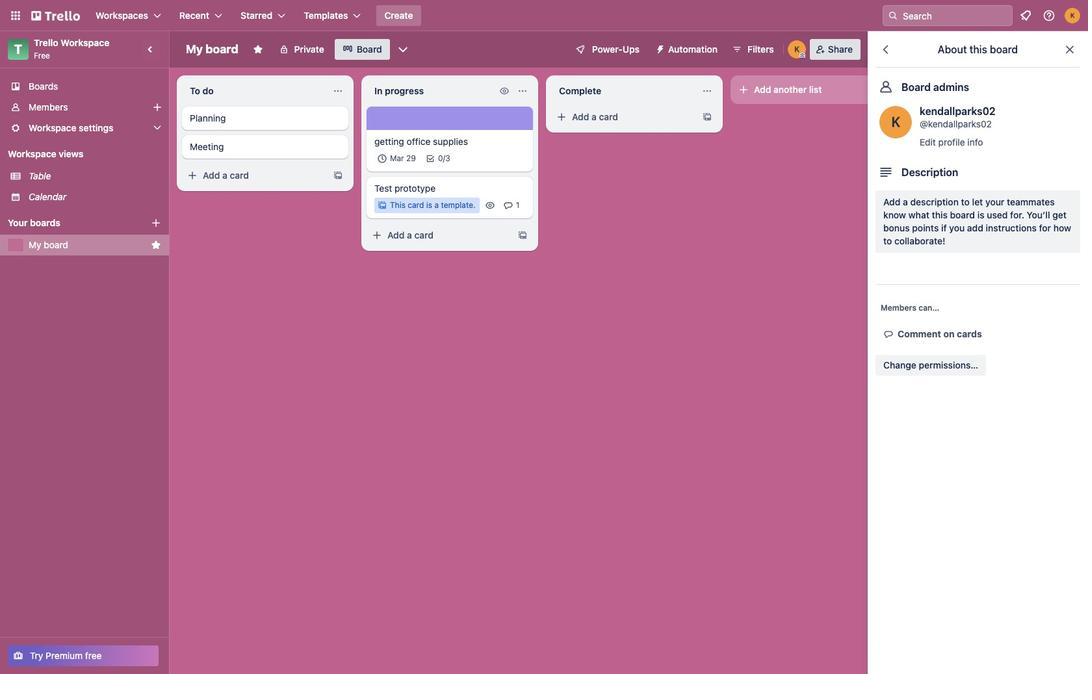 Task type: describe. For each thing, give the bounding box(es) containing it.
workspaces button
[[88, 5, 169, 26]]

members for members can…
[[881, 303, 917, 313]]

card down prototype
[[408, 200, 424, 210]]

templates
[[304, 10, 348, 21]]

add inside add a description to let your teammates know what this board is used for. you'll get bonus points if you add instructions for how to collaborate!
[[884, 196, 901, 208]]

0 vertical spatial add a card
[[572, 111, 619, 122]]

customize views image
[[397, 43, 410, 56]]

your
[[8, 217, 28, 228]]

kendallparks02
[[920, 105, 996, 117]]

permissions…
[[919, 360, 979, 371]]

@kendallparks02
[[920, 118, 993, 129]]

instructions
[[987, 222, 1038, 234]]

workspace views
[[8, 148, 83, 159]]

about
[[939, 44, 968, 55]]

0 horizontal spatial is
[[427, 200, 433, 210]]

workspace navigation collapse icon image
[[142, 40, 160, 59]]

share
[[829, 44, 853, 55]]

workspace for views
[[8, 148, 56, 159]]

planning
[[190, 113, 226, 124]]

starred icon image
[[151, 240, 161, 250]]

board down boards
[[44, 239, 68, 250]]

Complete text field
[[552, 81, 697, 101]]

0 vertical spatial create from template… image
[[703, 112, 713, 122]]

0 horizontal spatial to
[[884, 235, 893, 247]]

let
[[973, 196, 984, 208]]

To do text field
[[182, 81, 328, 101]]

1 vertical spatial my board
[[29, 239, 68, 250]]

0 vertical spatial to
[[962, 196, 971, 208]]

trello workspace link
[[34, 37, 110, 48]]

search image
[[889, 10, 899, 21]]

power-ups
[[593, 44, 640, 55]]

change permissions…
[[884, 360, 979, 371]]

do
[[203, 85, 214, 96]]

add another list button
[[731, 75, 908, 104]]

you
[[950, 222, 966, 234]]

a inside add a description to let your teammates know what this board is used for. you'll get bonus points if you add instructions for how to collaborate!
[[904, 196, 909, 208]]

meeting link
[[190, 141, 341, 154]]

table
[[29, 170, 51, 181]]

my board inside board name text field
[[186, 42, 239, 56]]

teammates
[[1008, 196, 1056, 208]]

add a card for in progress
[[388, 230, 434, 241]]

list
[[810, 84, 823, 95]]

board admins
[[902, 81, 970, 93]]

members link
[[0, 97, 169, 118]]

add for create from template… image to the top
[[572, 111, 590, 122]]

board inside text field
[[206, 42, 239, 56]]

star or unstar board image
[[253, 44, 263, 55]]

supplies
[[433, 136, 468, 147]]

back to home image
[[31, 5, 80, 26]]

my board link
[[29, 239, 146, 252]]

try premium free
[[30, 651, 102, 662]]

recent
[[179, 10, 209, 21]]

a for to do the add a card button
[[223, 170, 228, 181]]

try premium free button
[[8, 646, 159, 667]]

Board name text field
[[180, 39, 245, 60]]

a for the rightmost the add a card button
[[592, 111, 597, 122]]

to do
[[190, 85, 214, 96]]

automation button
[[651, 39, 726, 60]]

about this board
[[939, 44, 1019, 55]]

1 vertical spatial sm image
[[883, 328, 898, 341]]

power-
[[593, 44, 623, 55]]

your
[[986, 196, 1005, 208]]

trello workspace free
[[34, 37, 110, 60]]

you'll
[[1028, 209, 1051, 221]]

recent button
[[172, 5, 230, 26]]

add inside add another list button
[[755, 84, 772, 95]]

get
[[1053, 209, 1067, 221]]

used
[[988, 209, 1009, 221]]

members for members
[[29, 101, 68, 113]]

create from template… image
[[518, 230, 528, 241]]

templates button
[[296, 5, 369, 26]]

private button
[[271, 39, 332, 60]]

this inside add a description to let your teammates know what this board is used for. you'll get bonus points if you add instructions for how to collaborate!
[[933, 209, 948, 221]]

add a description to let your teammates know what this board is used for. you'll get bonus points if you add instructions for how to collaborate!
[[884, 196, 1072, 247]]

board for board admins
[[902, 81, 932, 93]]

this member is an admin of this board. image
[[800, 53, 806, 59]]

in progress
[[375, 85, 424, 96]]

In progress text field
[[367, 81, 497, 101]]

a down test prototype link
[[435, 200, 439, 210]]

1
[[516, 200, 520, 210]]

if
[[942, 222, 948, 234]]

primary element
[[0, 0, 1089, 31]]

your boards
[[8, 217, 60, 228]]

add another list
[[755, 84, 823, 95]]

workspaces
[[96, 10, 148, 21]]

card for create from template… icon
[[415, 230, 434, 241]]

description
[[902, 167, 959, 178]]

board down 0 notifications icon
[[991, 44, 1019, 55]]

create
[[385, 10, 413, 21]]

0 notifications image
[[1019, 8, 1034, 23]]

on
[[944, 329, 955, 340]]

board link
[[335, 39, 390, 60]]

share button
[[810, 39, 861, 60]]

test prototype
[[375, 183, 436, 194]]

in
[[375, 85, 383, 96]]

filters
[[748, 44, 775, 55]]

getting office supplies
[[375, 136, 468, 147]]

a for the add a card button for in progress
[[407, 230, 412, 241]]

1 horizontal spatial this
[[970, 44, 988, 55]]

add a card for to do
[[203, 170, 249, 181]]

board for board
[[357, 44, 382, 55]]

Mar 29 checkbox
[[375, 151, 420, 167]]

getting office supplies link
[[375, 135, 526, 148]]

change permissions… link
[[876, 355, 987, 376]]

progress
[[385, 85, 424, 96]]

boards
[[29, 81, 58, 92]]

free
[[34, 51, 50, 60]]

card for left create from template… image
[[230, 170, 249, 181]]

info
[[968, 137, 984, 148]]

0 horizontal spatial create from template… image
[[333, 170, 343, 181]]

trello
[[34, 37, 58, 48]]



Task type: locate. For each thing, give the bounding box(es) containing it.
to left let
[[962, 196, 971, 208]]

is inside add a description to let your teammates know what this board is used for. you'll get bonus points if you add instructions for how to collaborate!
[[978, 209, 985, 221]]

add
[[755, 84, 772, 95], [572, 111, 590, 122], [203, 170, 220, 181], [884, 196, 901, 208], [388, 230, 405, 241]]

private
[[294, 44, 324, 55]]

2 horizontal spatial add a card
[[572, 111, 619, 122]]

1 vertical spatial add a card
[[203, 170, 249, 181]]

this right about
[[970, 44, 988, 55]]

can…
[[919, 303, 940, 313]]

add a card button down meeting link
[[182, 165, 325, 186]]

know
[[884, 209, 907, 221]]

workspace for settings
[[29, 122, 76, 133]]

0 vertical spatial members
[[29, 101, 68, 113]]

1 vertical spatial workspace
[[29, 122, 76, 133]]

members can…
[[881, 303, 940, 313]]

to
[[190, 85, 200, 96]]

profile
[[939, 137, 966, 148]]

0 horizontal spatial kendallparks02 (kendallparks02) image
[[788, 40, 807, 59]]

kendallparks02 link
[[920, 105, 996, 117]]

workspace up table
[[8, 148, 56, 159]]

this
[[970, 44, 988, 55], [933, 209, 948, 221]]

0 horizontal spatial members
[[29, 101, 68, 113]]

boards
[[30, 217, 60, 228]]

2 horizontal spatial add a card button
[[552, 107, 695, 128]]

0 horizontal spatial add a card
[[203, 170, 249, 181]]

calendar
[[29, 191, 66, 202]]

kendallparks02 @kendallparks02
[[920, 105, 996, 129]]

comment on cards
[[898, 329, 983, 340]]

is
[[427, 200, 433, 210], [978, 209, 985, 221]]

0 horizontal spatial sm image
[[651, 39, 669, 57]]

members left 'can…'
[[881, 303, 917, 313]]

add up know
[[884, 196, 901, 208]]

starred button
[[233, 5, 294, 26]]

29
[[407, 154, 416, 163]]

add a card button down complete text box in the top right of the page
[[552, 107, 695, 128]]

add for create from template… icon
[[388, 230, 405, 241]]

template.
[[441, 200, 476, 210]]

office
[[407, 136, 431, 147]]

this
[[390, 200, 406, 210]]

1 horizontal spatial members
[[881, 303, 917, 313]]

try
[[30, 651, 43, 662]]

0 vertical spatial kendallparks02 (kendallparks02) image
[[1066, 8, 1081, 23]]

card down this card is a template.
[[415, 230, 434, 241]]

my inside board name text field
[[186, 42, 203, 56]]

sm image up the change
[[883, 328, 898, 341]]

getting
[[375, 136, 405, 147]]

board left the star or unstar board 'image'
[[206, 42, 239, 56]]

1 horizontal spatial add a card button
[[367, 225, 510, 246]]

add down complete
[[572, 111, 590, 122]]

card down complete text box in the top right of the page
[[599, 111, 619, 122]]

3
[[446, 154, 451, 163]]

1 horizontal spatial sm image
[[883, 328, 898, 341]]

add a card
[[572, 111, 619, 122], [203, 170, 249, 181], [388, 230, 434, 241]]

a down complete
[[592, 111, 597, 122]]

collaborate!
[[895, 235, 946, 247]]

add a card button
[[552, 107, 695, 128], [182, 165, 325, 186], [367, 225, 510, 246]]

this up the if
[[933, 209, 948, 221]]

0 vertical spatial sm image
[[651, 39, 669, 57]]

board up you
[[951, 209, 976, 221]]

to down bonus
[[884, 235, 893, 247]]

add a card button for in progress
[[367, 225, 510, 246]]

my down recent
[[186, 42, 203, 56]]

0 horizontal spatial this
[[933, 209, 948, 221]]

automation
[[669, 44, 718, 55]]

add a card down complete
[[572, 111, 619, 122]]

calendar link
[[29, 191, 161, 204]]

0 vertical spatial workspace
[[61, 37, 110, 48]]

to
[[962, 196, 971, 208], [884, 235, 893, 247]]

1 horizontal spatial to
[[962, 196, 971, 208]]

is down prototype
[[427, 200, 433, 210]]

open information menu image
[[1043, 9, 1056, 22]]

1 vertical spatial my
[[29, 239, 41, 250]]

0 vertical spatial this
[[970, 44, 988, 55]]

filters button
[[729, 39, 779, 60]]

create button
[[377, 5, 421, 26]]

1 vertical spatial create from template… image
[[333, 170, 343, 181]]

mar 29
[[390, 154, 416, 163]]

0 horizontal spatial my board
[[29, 239, 68, 250]]

board
[[206, 42, 239, 56], [991, 44, 1019, 55], [951, 209, 976, 221], [44, 239, 68, 250]]

kendallparks02 (kendallparks02) image
[[1066, 8, 1081, 23], [788, 40, 807, 59]]

card for create from template… image to the top
[[599, 111, 619, 122]]

kendallparks02 (kendallparks02) image
[[880, 106, 913, 139]]

add
[[968, 222, 984, 234]]

my
[[186, 42, 203, 56], [29, 239, 41, 250]]

your boards with 1 items element
[[8, 215, 131, 231]]

1 vertical spatial kendallparks02 (kendallparks02) image
[[788, 40, 807, 59]]

mar
[[390, 154, 404, 163]]

1 vertical spatial to
[[884, 235, 893, 247]]

members
[[29, 101, 68, 113], [881, 303, 917, 313]]

1 horizontal spatial board
[[902, 81, 932, 93]]

1 vertical spatial board
[[902, 81, 932, 93]]

bonus
[[884, 222, 911, 234]]

card down meeting link
[[230, 170, 249, 181]]

add down meeting
[[203, 170, 220, 181]]

add board image
[[151, 218, 161, 228]]

a
[[592, 111, 597, 122], [223, 170, 228, 181], [904, 196, 909, 208], [435, 200, 439, 210], [407, 230, 412, 241]]

workspace up workspace views
[[29, 122, 76, 133]]

2 vertical spatial workspace
[[8, 148, 56, 159]]

add a card button down this card is a template.
[[367, 225, 510, 246]]

premium
[[46, 651, 83, 662]]

prototype
[[395, 183, 436, 194]]

table link
[[29, 170, 161, 183]]

my board
[[186, 42, 239, 56], [29, 239, 68, 250]]

edit profile info
[[920, 137, 984, 148]]

how
[[1054, 222, 1072, 234]]

test
[[375, 183, 392, 194]]

add a card button for to do
[[182, 165, 325, 186]]

description
[[911, 196, 959, 208]]

edit profile info link
[[920, 137, 984, 148]]

planning link
[[190, 112, 341, 125]]

2 vertical spatial add a card button
[[367, 225, 510, 246]]

a down meeting
[[223, 170, 228, 181]]

0 vertical spatial my
[[186, 42, 203, 56]]

complete
[[559, 85, 602, 96]]

workspace settings button
[[0, 118, 169, 139]]

2 vertical spatial add a card
[[388, 230, 434, 241]]

add down this on the left top
[[388, 230, 405, 241]]

a up know
[[904, 196, 909, 208]]

1 horizontal spatial my
[[186, 42, 203, 56]]

sm image
[[651, 39, 669, 57], [883, 328, 898, 341]]

boards link
[[0, 76, 169, 97]]

sm image right ups
[[651, 39, 669, 57]]

free
[[85, 651, 102, 662]]

kendallparks02 (kendallparks02) image right filters
[[788, 40, 807, 59]]

0 vertical spatial my board
[[186, 42, 239, 56]]

0 vertical spatial board
[[357, 44, 382, 55]]

is down let
[[978, 209, 985, 221]]

my board down recent dropdown button
[[186, 42, 239, 56]]

change
[[884, 360, 917, 371]]

board inside add a description to let your teammates know what this board is used for. you'll get bonus points if you add instructions for how to collaborate!
[[951, 209, 976, 221]]

comment
[[898, 329, 942, 340]]

board left customize views icon
[[357, 44, 382, 55]]

add for left create from template… image
[[203, 170, 220, 181]]

Search field
[[899, 6, 1013, 25]]

edit
[[920, 137, 937, 148]]

add a card down meeting
[[203, 170, 249, 181]]

sm image inside automation button
[[651, 39, 669, 57]]

workspace inside dropdown button
[[29, 122, 76, 133]]

0 horizontal spatial my
[[29, 239, 41, 250]]

starred
[[241, 10, 273, 21]]

t
[[14, 42, 22, 57]]

board left admins
[[902, 81, 932, 93]]

1 horizontal spatial kendallparks02 (kendallparks02) image
[[1066, 8, 1081, 23]]

add left the another
[[755, 84, 772, 95]]

meeting
[[190, 141, 224, 152]]

views
[[59, 148, 83, 159]]

test prototype link
[[375, 182, 526, 195]]

power-ups button
[[567, 39, 648, 60]]

for
[[1040, 222, 1052, 234]]

my down your boards
[[29, 239, 41, 250]]

1 vertical spatial this
[[933, 209, 948, 221]]

workspace right trello
[[61, 37, 110, 48]]

t link
[[8, 39, 29, 60]]

workspace inside trello workspace free
[[61, 37, 110, 48]]

members down boards
[[29, 101, 68, 113]]

add a description to let your teammates know what this board is used for. you'll get bonus points if you add instructions for how to collaborate! link
[[876, 191, 1081, 253]]

create from template… image
[[703, 112, 713, 122], [333, 170, 343, 181]]

cards
[[958, 329, 983, 340]]

1 vertical spatial members
[[881, 303, 917, 313]]

1 horizontal spatial add a card
[[388, 230, 434, 241]]

my board down boards
[[29, 239, 68, 250]]

1 vertical spatial add a card button
[[182, 165, 325, 186]]

what
[[909, 209, 930, 221]]

add a card down this on the left top
[[388, 230, 434, 241]]

ups
[[623, 44, 640, 55]]

1 horizontal spatial my board
[[186, 42, 239, 56]]

for.
[[1011, 209, 1025, 221]]

0 / 3
[[438, 154, 451, 163]]

workspace settings
[[29, 122, 114, 133]]

1 horizontal spatial is
[[978, 209, 985, 221]]

a down this card is a template.
[[407, 230, 412, 241]]

kendallparks02 (kendallparks02) image right open information menu image
[[1066, 8, 1081, 23]]

0 vertical spatial add a card button
[[552, 107, 695, 128]]

0 horizontal spatial add a card button
[[182, 165, 325, 186]]

1 horizontal spatial create from template… image
[[703, 112, 713, 122]]

0 horizontal spatial board
[[357, 44, 382, 55]]

points
[[913, 222, 940, 234]]



Task type: vqa. For each thing, say whether or not it's contained in the screenshot.
bottom My
yes



